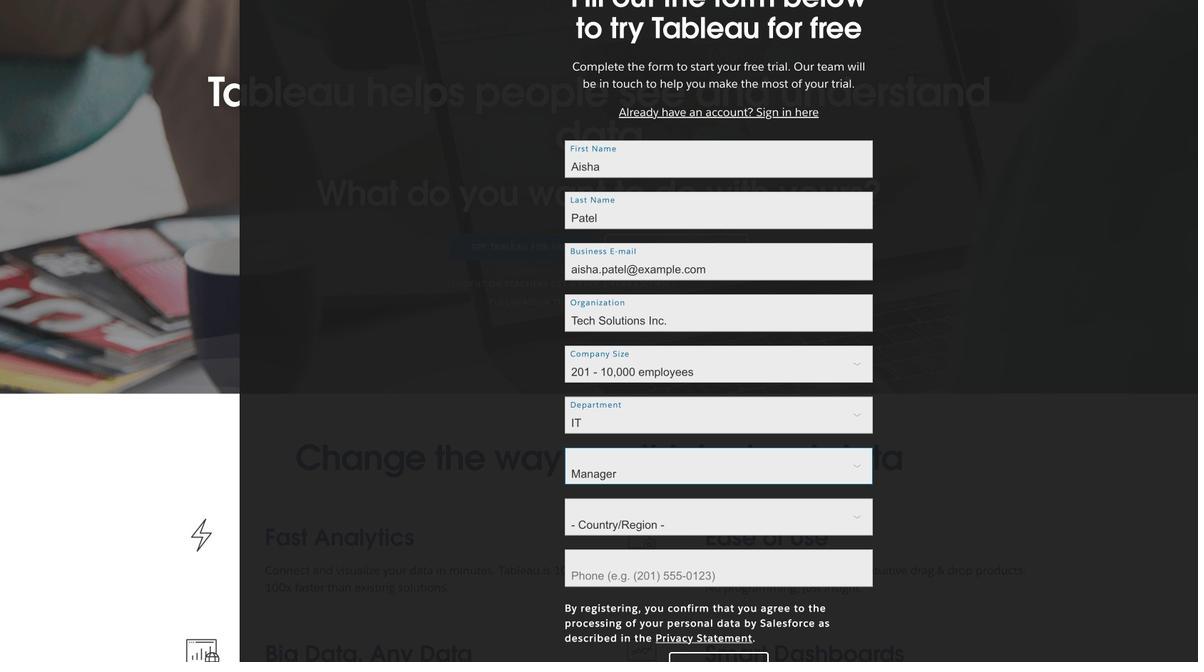 Task type: locate. For each thing, give the bounding box(es) containing it.
Last Name text field
[[565, 192, 873, 229]]

First Name text field
[[565, 141, 873, 178]]

Business E-mail email field
[[565, 243, 873, 281]]

Phone (e.g. (201) 555-0123) telephone field
[[565, 550, 873, 587]]



Task type: vqa. For each thing, say whether or not it's contained in the screenshot.
Main element
no



Task type: describe. For each thing, give the bounding box(es) containing it.
Organization text field
[[565, 295, 873, 332]]



